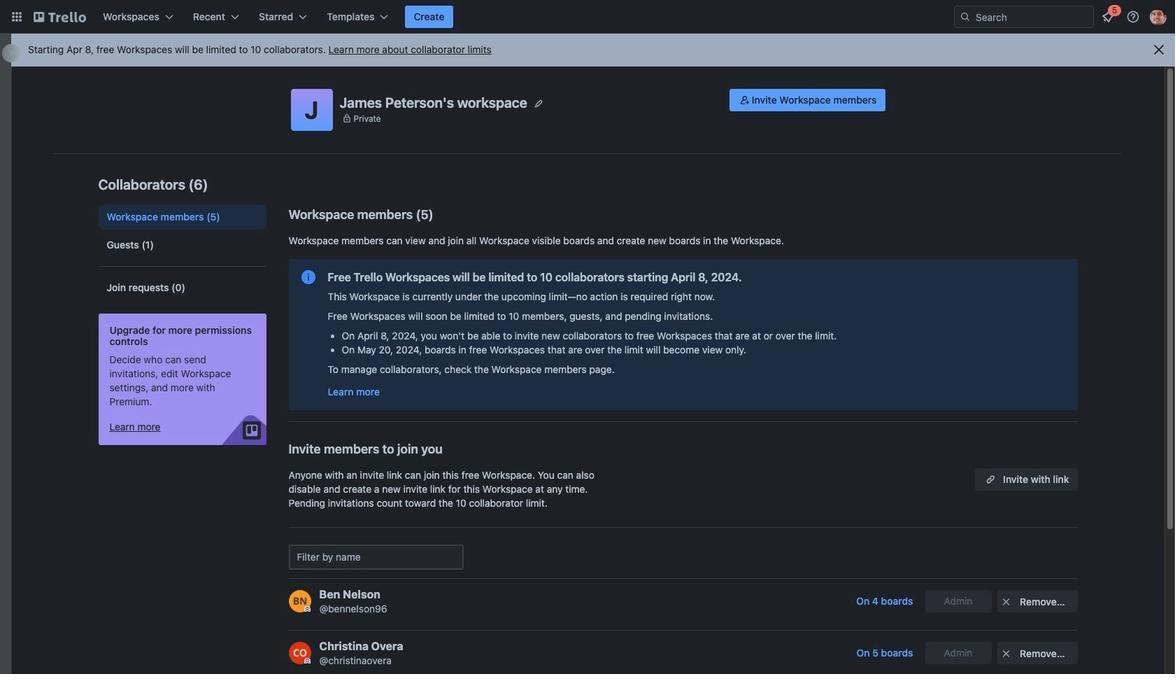 Task type: describe. For each thing, give the bounding box(es) containing it.
1 sm image from the top
[[1000, 595, 1014, 609]]

this member is an admin of this workspace. image for 2nd sm image from the top
[[304, 658, 310, 664]]

Search field
[[972, 6, 1094, 27]]



Task type: locate. For each thing, give the bounding box(es) containing it.
5 notifications image
[[1100, 8, 1117, 25]]

2 this member is an admin of this workspace. image from the top
[[304, 658, 310, 664]]

open information menu image
[[1127, 10, 1141, 24]]

sm image
[[738, 93, 752, 107]]

0 vertical spatial this member is an admin of this workspace. image
[[304, 606, 310, 612]]

2 sm image from the top
[[1000, 647, 1014, 661]]

sm image
[[1000, 595, 1014, 609], [1000, 647, 1014, 661]]

back to home image
[[34, 6, 86, 28]]

1 vertical spatial sm image
[[1000, 647, 1014, 661]]

search image
[[960, 11, 972, 22]]

this member is an admin of this workspace. image for second sm image from the bottom
[[304, 606, 310, 612]]

this member is an admin of this workspace. image
[[304, 606, 310, 612], [304, 658, 310, 664]]

james peterson (jamespeterson93) image
[[1151, 8, 1168, 25]]

1 this member is an admin of this workspace. image from the top
[[304, 606, 310, 612]]

primary element
[[0, 0, 1176, 34]]

0 vertical spatial sm image
[[1000, 595, 1014, 609]]

Filter by name text field
[[289, 545, 464, 570]]

1 vertical spatial this member is an admin of this workspace. image
[[304, 658, 310, 664]]



Task type: vqa. For each thing, say whether or not it's contained in the screenshot.
Compliment the Chef 'link'
no



